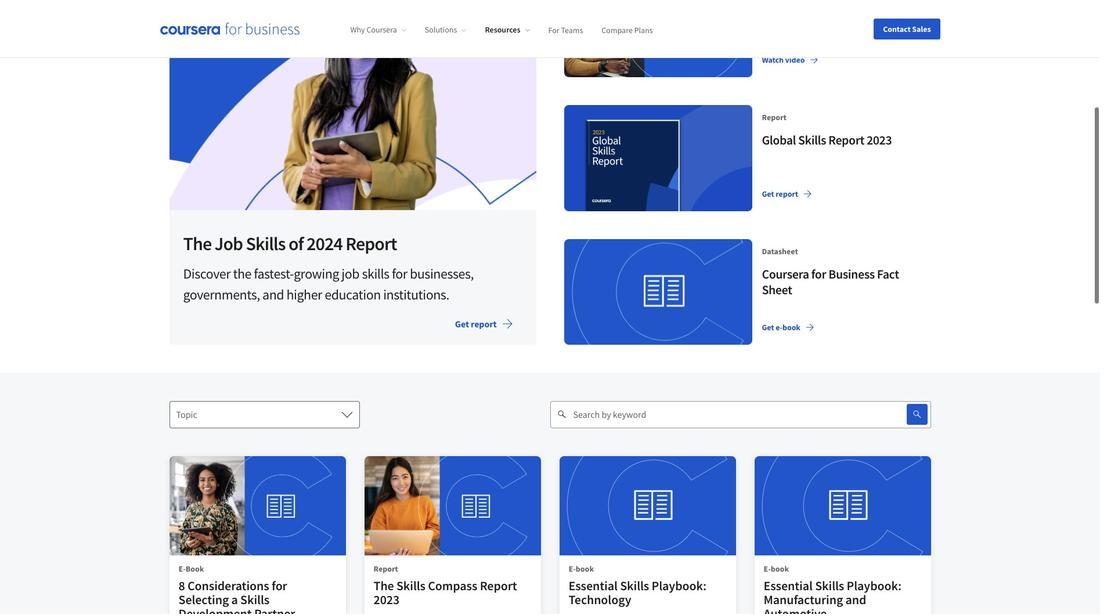 Task type: describe. For each thing, give the bounding box(es) containing it.
contact sales button
[[875, 18, 941, 39]]

book for essential skills playbook: manufacturing and automotive
[[771, 564, 790, 575]]

compare plans
[[602, 25, 653, 35]]

get for report
[[763, 189, 775, 199]]

institutions.
[[384, 286, 450, 304]]

for inside experience coursera for business: demo video
[[872, 0, 887, 14]]

e-book essential skills playbook: manufacturing and automotive
[[764, 564, 902, 615]]

contact sales
[[884, 24, 932, 34]]

watch video button
[[758, 49, 824, 70]]

coursera for business fact sheet
[[763, 266, 900, 298]]

playbook: for essential skills playbook: manufacturing and automotive
[[847, 578, 902, 595]]

2024
[[307, 233, 343, 256]]

for
[[549, 25, 560, 35]]

playbook: for essential skills playbook: technology
[[652, 578, 707, 595]]

datasheet
[[763, 246, 799, 257]]

skills
[[362, 265, 390, 283]]

manufacturing
[[764, 592, 844, 608]]

and inside e-book essential skills playbook: manufacturing and automotive
[[846, 592, 867, 608]]

for inside coursera for business fact sheet
[[812, 266, 827, 282]]

skills inside e-book essential skills playbook: manufacturing and automotive
[[816, 578, 845, 595]]

of
[[289, 233, 304, 256]]

get report button for report
[[758, 183, 817, 204]]

get report for the job skills of 2024 report
[[455, 319, 497, 330]]

discover
[[183, 265, 231, 283]]

business
[[829, 266, 875, 282]]

partner
[[254, 606, 295, 615]]

skills inside the report the skills compass report 2023
[[397, 578, 426, 595]]

for teams link
[[549, 25, 584, 35]]

e-
[[776, 323, 783, 333]]

get for datasheet
[[763, 323, 775, 333]]

why
[[351, 25, 365, 35]]

get report button for the job skills of 2024 report
[[446, 310, 523, 338]]

business:
[[763, 13, 812, 30]]

the
[[233, 265, 252, 283]]

demo
[[814, 13, 846, 30]]

essential for manufacturing
[[764, 578, 813, 595]]

id58504 jobskillsreport resourcetile 312x176 2x-1 image
[[169, 0, 537, 211]]

coursera for business image
[[160, 23, 299, 35]]

e- for essential skills playbook: manufacturing and automotive
[[764, 564, 771, 575]]

resources
[[485, 25, 521, 35]]

solutions
[[425, 25, 457, 35]]

governments,
[[183, 286, 260, 304]]

technology
[[569, 592, 632, 608]]

businesses,
[[410, 265, 474, 283]]

contact
[[884, 24, 911, 34]]

the inside the report the skills compass report 2023
[[374, 578, 394, 595]]

topic
[[176, 409, 197, 421]]

solutions link
[[425, 25, 467, 35]]

video
[[848, 13, 877, 30]]

discover the fastest-growing job skills for businesses, governments, and higher education institutions.
[[183, 265, 474, 304]]

get report for report
[[763, 189, 799, 199]]

why coursera
[[351, 25, 397, 35]]

experience
[[763, 0, 820, 14]]

compare
[[602, 25, 633, 35]]

resources link
[[485, 25, 530, 35]]

search image
[[913, 410, 922, 420]]

ebook resource card image for manufacturing
[[755, 457, 932, 556]]

8
[[179, 578, 185, 595]]

book for essential skills playbook: technology
[[576, 564, 594, 575]]

why coursera link
[[351, 25, 407, 35]]

fact
[[878, 266, 900, 282]]

e- for 8 considerations for selecting a skills development partner
[[179, 564, 186, 575]]

get e-book button
[[758, 317, 820, 338]]

e- for essential skills playbook: technology
[[569, 564, 576, 575]]

sheet
[[763, 282, 793, 298]]

coursera for why
[[367, 25, 397, 35]]

the job skills of 2024 report
[[183, 233, 397, 256]]

report for report
[[776, 189, 799, 199]]

job
[[342, 265, 360, 283]]

skills inside e-book essential skills playbook: technology
[[621, 578, 650, 595]]

book
[[186, 564, 204, 575]]



Task type: vqa. For each thing, say whether or not it's contained in the screenshot.
Essential Skills Playbook: Technology's Playbook:
yes



Task type: locate. For each thing, give the bounding box(es) containing it.
coursera right experience
[[822, 0, 869, 14]]

for teams
[[549, 25, 584, 35]]

0 horizontal spatial coursera
[[367, 25, 397, 35]]

2023 inside the report the skills compass report 2023
[[374, 592, 400, 608]]

for left "business"
[[812, 266, 827, 282]]

for
[[872, 0, 887, 14], [392, 265, 408, 283], [812, 266, 827, 282], [272, 578, 287, 595]]

global skills report 2023
[[763, 132, 893, 148]]

e- inside e-book essential skills playbook: manufacturing and automotive
[[764, 564, 771, 575]]

teams
[[561, 25, 584, 35]]

book inside e-book essential skills playbook: technology
[[576, 564, 594, 575]]

1 vertical spatial get report button
[[446, 310, 523, 338]]

and inside discover the fastest-growing job skills for businesses, governments, and higher education institutions.
[[263, 286, 284, 304]]

topic button
[[169, 401, 360, 429]]

ebook resource card image for technology
[[560, 457, 736, 556]]

0 horizontal spatial ebook resource card image
[[560, 457, 736, 556]]

1 horizontal spatial 2023
[[867, 132, 893, 148]]

1 horizontal spatial report
[[776, 189, 799, 199]]

coursera
[[822, 0, 869, 14], [367, 25, 397, 35], [763, 266, 810, 282]]

considerations
[[188, 578, 269, 595]]

skill compas image
[[365, 457, 541, 556]]

1 horizontal spatial and
[[846, 592, 867, 608]]

sales
[[913, 24, 932, 34]]

development
[[179, 606, 252, 615]]

0 horizontal spatial the
[[183, 233, 212, 256]]

1 essential from the left
[[569, 578, 618, 595]]

for inside e-book 8 considerations for selecting a skills development partner
[[272, 578, 287, 595]]

0 horizontal spatial report
[[471, 319, 497, 330]]

for up the contact at top right
[[872, 0, 887, 14]]

automotive
[[764, 606, 828, 615]]

1 vertical spatial and
[[846, 592, 867, 608]]

and down the fastest-
[[263, 286, 284, 304]]

2 vertical spatial coursera
[[763, 266, 810, 282]]

get report button
[[758, 183, 817, 204], [446, 310, 523, 338]]

0 vertical spatial get report
[[763, 189, 799, 199]]

0 vertical spatial report
[[776, 189, 799, 199]]

coursera right why
[[367, 25, 397, 35]]

the
[[183, 233, 212, 256], [374, 578, 394, 595]]

0 horizontal spatial 2023
[[374, 592, 400, 608]]

1 vertical spatial 2023
[[374, 592, 400, 608]]

coursera inside coursera for business fact sheet
[[763, 266, 810, 282]]

plans
[[635, 25, 653, 35]]

1 horizontal spatial playbook:
[[847, 578, 902, 595]]

video
[[786, 54, 805, 65]]

2023
[[867, 132, 893, 148], [374, 592, 400, 608]]

for right skills
[[392, 265, 408, 283]]

get e-book
[[763, 323, 801, 333]]

0 horizontal spatial playbook:
[[652, 578, 707, 595]]

book down the sheet
[[783, 323, 801, 333]]

get left e- in the right of the page
[[763, 323, 775, 333]]

coursera for experience
[[822, 0, 869, 14]]

ebook resource card image
[[560, 457, 736, 556], [755, 457, 932, 556]]

growing
[[294, 265, 339, 283]]

essential for technology
[[569, 578, 618, 595]]

book
[[783, 323, 801, 333], [576, 564, 594, 575], [771, 564, 790, 575]]

e- inside e-book essential skills playbook: technology
[[569, 564, 576, 575]]

book inside button
[[783, 323, 801, 333]]

2 ebook resource card image from the left
[[755, 457, 932, 556]]

get down "businesses,"
[[455, 319, 469, 330]]

get inside button
[[763, 323, 775, 333]]

skills inside e-book 8 considerations for selecting a skills development partner
[[241, 592, 270, 608]]

higher
[[287, 286, 322, 304]]

1 e- from the left
[[179, 564, 186, 575]]

for inside discover the fastest-growing job skills for businesses, governments, and higher education institutions.
[[392, 265, 408, 283]]

0 horizontal spatial get report button
[[446, 310, 523, 338]]

1 horizontal spatial coursera
[[763, 266, 810, 282]]

e- inside e-book 8 considerations for selecting a skills development partner
[[179, 564, 186, 575]]

report
[[763, 112, 787, 122], [829, 132, 865, 148], [346, 233, 397, 256], [374, 564, 399, 575], [480, 578, 517, 595]]

2 playbook: from the left
[[847, 578, 902, 595]]

playbook: inside e-book essential skills playbook: technology
[[652, 578, 707, 595]]

get for the job skills of 2024 report
[[455, 319, 469, 330]]

e- up "8"
[[179, 564, 186, 575]]

0 vertical spatial get report button
[[758, 183, 817, 204]]

a
[[232, 592, 238, 608]]

1 vertical spatial report
[[471, 319, 497, 330]]

selecting
[[179, 592, 229, 608]]

1 ebook resource card image from the left
[[560, 457, 736, 556]]

0 vertical spatial the
[[183, 233, 212, 256]]

compare plans link
[[602, 25, 653, 35]]

0 horizontal spatial e-
[[179, 564, 186, 575]]

experience coursera for business: demo video
[[763, 0, 887, 30]]

0 vertical spatial coursera
[[822, 0, 869, 14]]

watch video
[[763, 54, 805, 65]]

coursera inside experience coursera for business: demo video
[[822, 0, 869, 14]]

0 horizontal spatial get report
[[455, 319, 497, 330]]

1 horizontal spatial get report button
[[758, 183, 817, 204]]

book up manufacturing
[[771, 564, 790, 575]]

1 vertical spatial the
[[374, 578, 394, 595]]

and
[[263, 286, 284, 304], [846, 592, 867, 608]]

1 horizontal spatial get report
[[763, 189, 799, 199]]

get report
[[763, 189, 799, 199], [455, 319, 497, 330]]

compass
[[428, 578, 478, 595]]

1 horizontal spatial e-
[[569, 564, 576, 575]]

essential inside e-book essential skills playbook: technology
[[569, 578, 618, 595]]

e- up manufacturing
[[764, 564, 771, 575]]

playbook:
[[652, 578, 707, 595], [847, 578, 902, 595]]

3 e- from the left
[[764, 564, 771, 575]]

1 horizontal spatial essential
[[764, 578, 813, 595]]

e-book 8 considerations for selecting a skills development partner
[[179, 564, 295, 615]]

coursera down datasheet
[[763, 266, 810, 282]]

0 horizontal spatial essential
[[569, 578, 618, 595]]

book up technology
[[576, 564, 594, 575]]

report the skills compass report 2023
[[374, 564, 517, 608]]

1 horizontal spatial the
[[374, 578, 394, 595]]

watch
[[763, 54, 784, 65]]

get down global
[[763, 189, 775, 199]]

e- up technology
[[569, 564, 576, 575]]

skills
[[799, 132, 827, 148], [246, 233, 286, 256], [397, 578, 426, 595], [621, 578, 650, 595], [816, 578, 845, 595], [241, 592, 270, 608]]

education
[[325, 286, 381, 304]]

book inside e-book essential skills playbook: manufacturing and automotive
[[771, 564, 790, 575]]

Search by keyword search field
[[567, 401, 879, 429]]

global
[[763, 132, 797, 148]]

essential
[[569, 578, 618, 595], [764, 578, 813, 595]]

2 horizontal spatial coursera
[[822, 0, 869, 14]]

2 horizontal spatial e-
[[764, 564, 771, 575]]

1 vertical spatial get report
[[455, 319, 497, 330]]

fastest-
[[254, 265, 294, 283]]

e-
[[179, 564, 186, 575], [569, 564, 576, 575], [764, 564, 771, 575]]

report for the job skills of 2024 report
[[471, 319, 497, 330]]

playbook: inside e-book essential skills playbook: manufacturing and automotive
[[847, 578, 902, 595]]

0 horizontal spatial and
[[263, 286, 284, 304]]

and right manufacturing
[[846, 592, 867, 608]]

get
[[763, 189, 775, 199], [455, 319, 469, 330], [763, 323, 775, 333]]

1 playbook: from the left
[[652, 578, 707, 595]]

for up partner
[[272, 578, 287, 595]]

job
[[215, 233, 243, 256]]

1 horizontal spatial ebook resource card image
[[755, 457, 932, 556]]

2 e- from the left
[[569, 564, 576, 575]]

e-book essential skills playbook: technology
[[569, 564, 707, 608]]

8 considerations image
[[169, 457, 346, 556]]

essential inside e-book essential skills playbook: manufacturing and automotive
[[764, 578, 813, 595]]

0 vertical spatial and
[[263, 286, 284, 304]]

1 vertical spatial coursera
[[367, 25, 397, 35]]

2 essential from the left
[[764, 578, 813, 595]]

0 vertical spatial 2023
[[867, 132, 893, 148]]

report
[[776, 189, 799, 199], [471, 319, 497, 330]]



